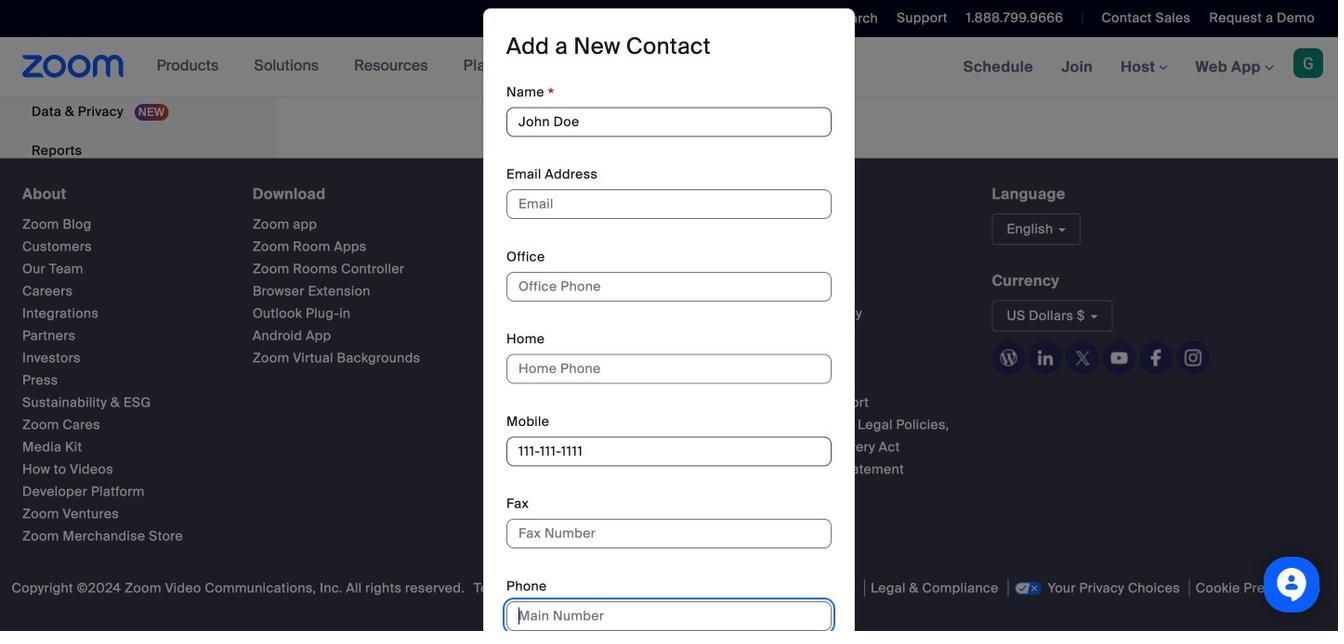 Task type: describe. For each thing, give the bounding box(es) containing it.
1 heading from the left
[[22, 186, 219, 203]]

Home Phone text field
[[507, 355, 832, 384]]

Main Number text field
[[507, 602, 832, 632]]

2 heading from the left
[[253, 186, 474, 203]]

meetings navigation
[[950, 37, 1338, 98]]

Fax Number text field
[[507, 520, 832, 549]]

personal menu menu
[[0, 0, 273, 171]]

First and Last Name text field
[[507, 107, 832, 137]]

Email text field
[[507, 190, 832, 220]]



Task type: locate. For each thing, give the bounding box(es) containing it.
product information navigation
[[143, 37, 586, 97]]

3 heading from the left
[[507, 186, 716, 203]]

4 heading from the left
[[750, 186, 959, 203]]

Office Phone text field
[[507, 272, 832, 302]]

main content main content
[[279, 0, 1338, 158]]

dialog
[[483, 8, 855, 632]]

heading
[[22, 186, 219, 203], [253, 186, 474, 203], [507, 186, 716, 203], [750, 186, 959, 203]]

banner
[[0, 37, 1338, 98]]

Mobile Phone text field
[[507, 437, 832, 467]]



Task type: vqa. For each thing, say whether or not it's contained in the screenshot.
& in the the product information NAVIGATION
no



